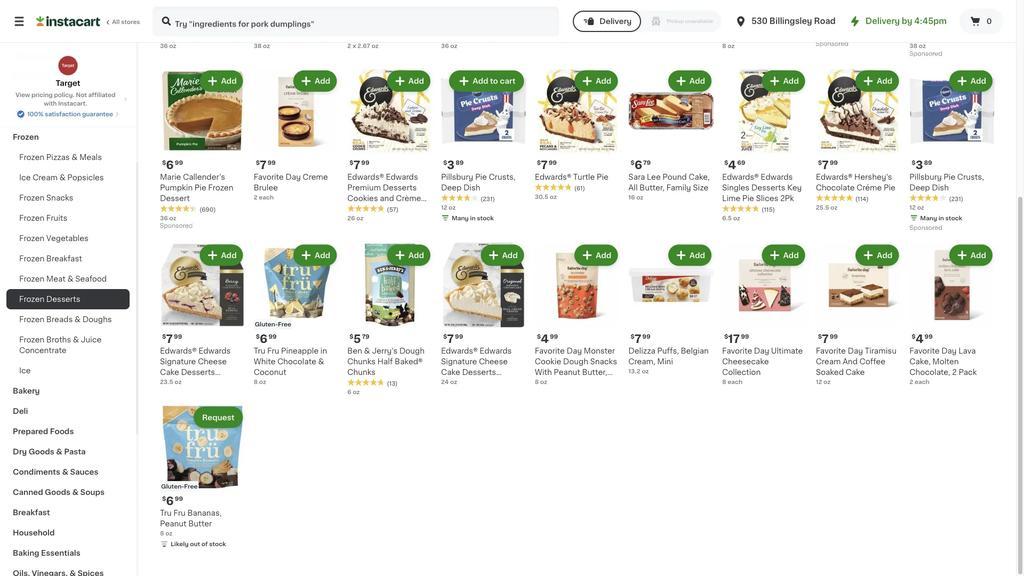 Task type: locate. For each thing, give the bounding box(es) containing it.
day left ultimate
[[754, 347, 769, 355]]

3 cake from the left
[[846, 369, 865, 376]]

99 for favorite day tiramisu cream and coffee soaked cake
[[830, 334, 838, 340]]

1 89 from the left
[[456, 160, 464, 166]]

pound
[[663, 173, 687, 181]]

cake, inside favorite day lava cake, molten chocolate, 2 pack 2 each
[[910, 358, 931, 365]]

ben
[[722, 1, 737, 9], [347, 347, 362, 355]]

1 horizontal spatial free
[[278, 321, 291, 327]]

0 vertical spatial cookie
[[742, 23, 768, 30]]

add button for favorite day monster cookie dough snacks with peanut butter, rolled oats, chocolate chips, and bright rainbow candy-coated chips
[[576, 246, 617, 265]]

2 horizontal spatial tru
[[816, 1, 828, 9]]

0 horizontal spatial tru
[[160, 510, 172, 517]]

1 $ 4 99 from the left
[[537, 333, 558, 344]]

edwards® inside edwards® edwards signature cheese cake desserts original whipped cheesecake
[[441, 347, 478, 355]]

7 up the soaked
[[822, 333, 829, 344]]

product group containing 5
[[347, 242, 433, 396]]

1 vertical spatial goods
[[45, 489, 70, 496]]

1 crusts, from the left
[[489, 173, 516, 181]]

1 dish from the left
[[463, 184, 480, 191]]

marie inside marie callender's dutch apple pie frozen dessert
[[254, 1, 275, 9]]

cookie inside favorite day monster cookie dough snacks with peanut butter, rolled oats, chocolate chips, and bright rainbow candy-coated chips
[[535, 358, 561, 365]]

0 horizontal spatial 38
[[254, 43, 262, 49]]

79 right 5
[[362, 334, 370, 340]]

callender's
[[183, 1, 225, 9], [277, 1, 319, 9], [933, 1, 975, 9], [183, 173, 225, 181]]

free up bananas,
[[184, 484, 198, 490]]

favorite for favorite day tiramisu cream and coffee soaked cake 12 oz
[[816, 347, 846, 355]]

crème up (57)
[[396, 195, 421, 202]]

jerry's inside ben & jerry's dough chunks chocolate chip cookie dough chunks 8 oz
[[747, 1, 772, 9]]

desserts inside edwards® edwards signature cheese cake desserts original whipped cheesecake
[[462, 369, 496, 376]]

add button for favorite day lava cake, molten chocolate, 2 pack
[[950, 246, 992, 265]]

chocolate for tru fru pineapple in white chocolate & coconut 8 oz
[[277, 358, 316, 365]]

6 for marie callender's pumpkin pie frozen dessert
[[166, 159, 174, 170]]

0 horizontal spatial ben
[[347, 347, 362, 355]]

molten
[[933, 358, 959, 365]]

day inside favorite day monster cookie dough snacks with peanut butter, rolled oats, chocolate chips, and bright rainbow candy-coated chips
[[567, 347, 582, 355]]

goods down prepared foods
[[29, 448, 54, 456]]

1 vertical spatial key
[[787, 184, 802, 191]]

1 horizontal spatial deep
[[910, 184, 930, 191]]

7 up brulee
[[260, 159, 267, 170]]

day left creme
[[286, 173, 301, 181]]

cart
[[500, 77, 516, 85]]

0 horizontal spatial white
[[254, 358, 276, 365]]

butter
[[188, 520, 212, 528]]

7 up edwards® edwards signature cheese cake desserts original whipped cheesecake
[[447, 333, 454, 344]]

0 vertical spatial peanut
[[554, 369, 580, 376]]

0 horizontal spatial (114)
[[387, 34, 400, 40]]

half
[[378, 358, 393, 365]]

product group containing tru fru pineapple in white chocolate & coconut
[[816, 0, 901, 50]]

edwards® for edwards® edwards singles desserts choc crème pie slices 2pk
[[347, 1, 384, 9]]

tru fru pineapple in white chocolate & coconut
[[816, 1, 889, 30]]

favorite up brulee
[[254, 173, 284, 181]]

1 vertical spatial meat
[[46, 275, 66, 283]]

cake inside edwards® edwards signature cheese cake desserts original whipped cheesecake
[[441, 369, 460, 376]]

0 vertical spatial pineapple
[[843, 1, 881, 9]]

100%
[[27, 111, 43, 117]]

frozen inside frozen broths & juice concentrate
[[19, 336, 44, 344]]

premium inside edwards® edwards premium desserts cookies and crème pie
[[347, 184, 381, 191]]

frozen inside edwards® edwards premium frozen desserts key lime pie
[[477, 12, 502, 20]]

0 horizontal spatial cake
[[160, 369, 179, 376]]

0 horizontal spatial slices
[[388, 23, 411, 30]]

1 many from the left
[[452, 215, 469, 221]]

1 vertical spatial ben
[[347, 347, 362, 355]]

seafood up frozen desserts link
[[75, 275, 107, 283]]

pizzas
[[46, 154, 70, 161]]

singles inside edwards® edwards singles desserts choc crème pie slices 2pk
[[347, 12, 375, 20]]

tru inside tru fru bananas, peanut butter 8 oz
[[160, 510, 172, 517]]

2 down chocolate,
[[910, 379, 913, 385]]

meat & seafood
[[13, 93, 75, 100]]

chocolate inside ben & jerry's dough chunks chocolate chip cookie dough chunks 8 oz
[[752, 12, 791, 20]]

$ inside $ 6 79
[[631, 160, 635, 166]]

0 horizontal spatial many in stock
[[452, 215, 494, 221]]

desserts inside edwards® edwards singles desserts choc crème pie slices 2pk
[[377, 12, 411, 20]]

whipped left berry
[[160, 379, 194, 387]]

delivery left by at the right of page
[[866, 17, 900, 25]]

0 vertical spatial gluten-free
[[255, 321, 291, 327]]

0 horizontal spatial $ 3 89
[[443, 159, 464, 170]]

edwards for edwards® edwards singles desserts choc crème pie slices 2pk
[[386, 1, 418, 9]]

slices for choc
[[388, 23, 411, 30]]

dutch for marie callender's dutch apple pie frozen dessert
[[254, 12, 277, 20]]

(115) down edwards® edwards premium frozen desserts key lime pie
[[481, 34, 494, 40]]

0 vertical spatial lime
[[494, 23, 512, 30]]

1 horizontal spatial crème
[[396, 195, 421, 202]]

1 vertical spatial slices
[[756, 195, 778, 202]]

1 horizontal spatial gluten-
[[255, 321, 278, 327]]

guarantee
[[82, 111, 113, 117]]

add for edwards® hershey's chocolate créme pie
[[877, 77, 893, 85]]

99 for favorite day monster cookie dough snacks with peanut butter, rolled oats, chocolate chips, and bright rainbow candy-coated chips
[[550, 334, 558, 340]]

2 dutch from the left
[[910, 12, 933, 20]]

each inside favorite day creme brulee 2 each
[[259, 194, 274, 200]]

dough up baked®
[[399, 347, 425, 355]]

7 for edwards® turtle pie
[[541, 159, 548, 170]]

1 vertical spatial cookie
[[535, 358, 561, 365]]

2 whipped from the left
[[472, 379, 506, 387]]

add button for favorite day tiramisu cream and coffee soaked cake
[[857, 246, 898, 265]]

tru fru pineapple in white chocolate & coconut 8 oz
[[254, 347, 327, 385]]

gluten- up tru fru pineapple in white chocolate & coconut 8 oz
[[255, 321, 278, 327]]

day inside favorite day ultimate cheesecake collection 8 each
[[754, 347, 769, 355]]

$ 6 99 for marie callender's pumpkin pie frozen dessert
[[162, 159, 183, 170]]

1 apple from the left
[[279, 12, 301, 20]]

cream up the soaked
[[816, 358, 841, 365]]

cream up the frozen snacks
[[33, 174, 58, 181]]

cheese
[[198, 358, 227, 365], [479, 358, 508, 365]]

frozen vegetables link
[[6, 228, 130, 249]]

2 inside favorite day creme brulee 2 each
[[254, 194, 257, 200]]

edwards inside edwards® edwards singles desserts choc crème pie slices 2pk
[[386, 1, 418, 9]]

99 for marie callender's pumpkin pie frozen dessert
[[175, 160, 183, 166]]

policy.
[[54, 92, 74, 98]]

1 horizontal spatial pillsbury
[[910, 173, 942, 181]]

cheesecake inside edwards® edwards signature cheese cake desserts whipped berry cheesecake
[[160, 390, 207, 397]]

2 x 2.67 oz
[[347, 43, 379, 49]]

choc
[[413, 12, 433, 20]]

1 (2.91k) from the left
[[293, 34, 314, 40]]

(114) down créme
[[855, 196, 869, 202]]

cake,
[[689, 173, 710, 181], [910, 358, 931, 365]]

0 vertical spatial and
[[843, 358, 858, 365]]

frozen link
[[6, 127, 130, 147]]

30.5 oz
[[535, 194, 557, 199]]

1 horizontal spatial pillsbury pie crusts, deep dish
[[910, 173, 984, 191]]

soups
[[80, 489, 105, 496]]

edwards® for edwards® edwards premium desserts cookies and crème pie
[[347, 173, 384, 181]]

edwards® edwards signature cheese cake desserts whipped berry cheesecake
[[160, 347, 231, 397]]

2 38 from the left
[[910, 43, 918, 49]]

rainbow
[[559, 401, 592, 408]]

2pk for key
[[780, 195, 794, 202]]

69
[[737, 160, 745, 166]]

1 signature from the left
[[160, 358, 196, 365]]

cake, up size
[[689, 173, 710, 181]]

tru for tru fru pineapple in white chocolate & coconut 8 oz
[[254, 347, 265, 355]]

1 horizontal spatial apple
[[935, 12, 956, 20]]

add to cart
[[473, 77, 516, 85]]

dessert inside marie callender's dutch apple pie frozen dessert
[[281, 23, 311, 30]]

collection down $ 17 99
[[722, 369, 761, 376]]

gluten- up tru fru bananas, peanut butter 8 oz
[[161, 484, 184, 490]]

2 down brulee
[[254, 194, 257, 200]]

1 horizontal spatial 79
[[643, 160, 651, 166]]

(2.91k)
[[293, 34, 314, 40], [949, 34, 970, 40]]

4 up "with"
[[541, 333, 549, 344]]

0 vertical spatial slices
[[388, 23, 411, 30]]

peanut up "likely"
[[160, 520, 186, 528]]

prepared foods link
[[6, 421, 130, 442]]

(2.91k) down marie callender's dutch apple pie frozen dessert
[[293, 34, 314, 40]]

7 up delizza
[[635, 333, 641, 344]]

chocolate inside favorite day monster cookie dough snacks with peanut butter, rolled oats, chocolate chips, and bright rainbow candy-coated chips
[[535, 390, 574, 397]]

2pk inside edwards® edwards singles desserts choc crème pie slices 2pk
[[412, 23, 426, 30]]

0 vertical spatial pumpkin
[[160, 12, 193, 20]]

callender's inside marie callender's dutch apple pie frozen dessert
[[277, 1, 319, 9]]

99 for edwards® hershey's chocolate créme pie
[[830, 160, 838, 166]]

8 inside tru fru bananas, peanut butter 8 oz
[[160, 531, 164, 536]]

cheese for berry
[[198, 358, 227, 365]]

free up tru fru pineapple in white chocolate & coconut 8 oz
[[278, 321, 291, 327]]

cake inside edwards® edwards signature cheese cake desserts whipped berry cheesecake
[[160, 369, 179, 376]]

7 up edwards® turtle pie
[[541, 159, 548, 170]]

pineapple inside tru fru pineapple in white chocolate & coconut
[[843, 1, 881, 9]]

beverages
[[13, 73, 54, 80]]

oz inside the delizza puffs, belgian cream, mini 13.2 oz
[[642, 368, 649, 374]]

1 marie callender's pumpkin pie frozen dessert from the top
[[160, 1, 233, 30]]

add inside add to cart button
[[473, 77, 488, 85]]

cake, for 6
[[689, 173, 710, 181]]

2pk inside edwards® edwards singles desserts key lime pie slices 2pk
[[780, 195, 794, 202]]

ben up chip
[[722, 1, 737, 9]]

cookie up "with"
[[535, 358, 561, 365]]

product group
[[816, 0, 901, 50], [910, 0, 995, 60], [160, 68, 245, 232], [254, 68, 339, 202], [347, 68, 433, 222], [441, 68, 526, 224], [535, 68, 620, 201], [629, 68, 714, 202], [722, 68, 807, 222], [816, 68, 901, 211], [910, 68, 995, 234], [160, 242, 245, 397], [254, 242, 339, 386], [347, 242, 433, 396], [441, 242, 526, 397], [535, 242, 620, 419], [629, 242, 714, 376], [722, 242, 807, 386], [816, 242, 901, 386], [910, 242, 995, 386], [160, 405, 245, 551]]

1 vertical spatial pineapple
[[281, 347, 319, 355]]

1 horizontal spatial signature
[[441, 358, 477, 365]]

79 up lee
[[643, 160, 651, 166]]

1 vertical spatial and
[[601, 390, 616, 397]]

favorite inside favorite day ultimate cheesecake collection 8 each
[[722, 347, 752, 355]]

meat up 100%
[[13, 93, 33, 100]]

add for favorite day lava cake, molten chocolate, 2 pack
[[971, 251, 986, 259]]

7 for edwards® edwards signature cheese cake desserts whipped berry cheesecake
[[166, 333, 173, 344]]

request
[[202, 414, 235, 421]]

1 vertical spatial seafood
[[75, 275, 107, 283]]

cheesecake down the "original"
[[441, 390, 488, 397]]

whipped right the "original"
[[472, 379, 506, 387]]

singles down "$ 4 69"
[[722, 184, 750, 191]]

36 oz for edwards® edwards premium frozen desserts key lime pie
[[441, 43, 457, 49]]

7 for delizza puffs, belgian cream, mini
[[635, 333, 641, 344]]

1 vertical spatial singles
[[722, 184, 750, 191]]

1 deep from the left
[[441, 184, 462, 191]]

goods for dry
[[29, 448, 54, 456]]

4 for favorite
[[541, 333, 549, 344]]

day left monster
[[567, 347, 582, 355]]

baking essentials link
[[6, 543, 130, 563]]

delivery for delivery
[[600, 18, 632, 25]]

7 up edwards® hershey's chocolate créme pie
[[822, 159, 829, 170]]

1 horizontal spatial $ 3 89
[[912, 159, 932, 170]]

$ 7 99 for edwards® edwards premium desserts cookies and crème pie
[[350, 159, 369, 170]]

cookie right chip
[[742, 23, 768, 30]]

all stores link
[[36, 6, 141, 36]]

7 up edwards® edwards signature cheese cake desserts whipped berry cheesecake
[[166, 333, 173, 344]]

79
[[643, 160, 651, 166], [362, 334, 370, 340]]

cheese inside edwards® edwards signature cheese cake desserts original whipped cheesecake
[[479, 358, 508, 365]]

1 horizontal spatial fru
[[267, 347, 279, 355]]

breakfast
[[46, 255, 82, 262], [13, 509, 50, 516]]

99 for tru fru pineapple in white chocolate & coconut
[[269, 334, 277, 340]]

day for monster
[[567, 347, 582, 355]]

collection inside favorite day ultimate cheesecake collection 8 each
[[722, 369, 761, 376]]

desserts inside edwards® edwards singles desserts key lime pie slices 2pk
[[751, 184, 785, 191]]

collection up 17.8 at top
[[629, 23, 667, 30]]

(115) down edwards® edwards singles desserts key lime pie slices 2pk
[[762, 206, 775, 212]]

1 horizontal spatial cookie
[[742, 23, 768, 30]]

2 $ 4 99 from the left
[[912, 333, 933, 344]]

79 inside $ 6 79
[[643, 160, 651, 166]]

99 for edwards® edwards premium desserts cookies and crème pie
[[361, 160, 369, 166]]

2 apple from the left
[[935, 12, 956, 20]]

edwards® inside edwards® edwards singles desserts key lime pie slices 2pk
[[722, 173, 759, 181]]

7 up cookies
[[353, 159, 360, 170]]

$ 7 99 up cookies
[[350, 159, 369, 170]]

add to cart button
[[450, 72, 523, 91]]

1 ice from the top
[[19, 174, 31, 181]]

99 for favorite day ultimate cheesecake collection
[[741, 334, 749, 340]]

day inside favorite day cheesecake bite collection 17.8 oz
[[660, 1, 676, 9]]

dough up billingsley
[[774, 1, 799, 9]]

fru inside tru fru bananas, peanut butter 8 oz
[[174, 510, 186, 517]]

1 horizontal spatial all
[[629, 184, 638, 191]]

day up molten
[[942, 347, 957, 355]]

snacks down view
[[13, 113, 41, 121]]

vanilla
[[561, 12, 585, 20]]

all left stores on the left top
[[112, 19, 120, 25]]

favorite day lava cake, molten chocolate, 2 pack 2 each
[[910, 347, 977, 385]]

frozen desserts
[[19, 296, 80, 303]]

all up "16"
[[629, 184, 638, 191]]

day up "coffee"
[[848, 347, 863, 355]]

crusts,
[[489, 173, 516, 181], [957, 173, 984, 181]]

2 horizontal spatial snacks
[[590, 358, 617, 365]]

snacks down ice cream & popsicles on the left top of page
[[46, 194, 73, 202]]

& inside frozen broths & juice concentrate
[[73, 336, 79, 344]]

$ 7 99 up brulee
[[256, 159, 276, 170]]

sauces
[[70, 468, 98, 476]]

white inside tru fru pineapple in white chocolate & coconut
[[816, 12, 838, 20]]

add button for delizza puffs, belgian cream, mini
[[669, 246, 711, 265]]

each down chocolate,
[[915, 379, 930, 385]]

seafood up with
[[42, 93, 75, 100]]

delivery up 17.8 at top
[[600, 18, 632, 25]]

puffs,
[[657, 347, 679, 355]]

0 horizontal spatial jerry's
[[372, 347, 398, 355]]

frozen inside "link"
[[19, 154, 44, 161]]

1 many in stock from the left
[[452, 215, 494, 221]]

premium right choc
[[441, 12, 475, 20]]

1 vertical spatial peanut
[[160, 520, 186, 528]]

cheese inside edwards® edwards signature cheese cake desserts whipped berry cheesecake
[[198, 358, 227, 365]]

38 down by at the right of page
[[910, 43, 918, 49]]

0 horizontal spatial pillsbury
[[441, 173, 473, 181]]

0 horizontal spatial (2.91k)
[[293, 34, 314, 40]]

sponsored badge image
[[816, 41, 848, 47], [910, 51, 942, 57], [160, 223, 192, 229], [910, 225, 942, 231]]

$ 7 99 up edwards® edwards signature cheese cake desserts whipped berry cheesecake
[[162, 333, 182, 344]]

signature for whipped
[[160, 358, 196, 365]]

edwards inside edwards® edwards premium frozen desserts key lime pie
[[480, 1, 512, 9]]

meals
[[80, 154, 102, 161]]

meat
[[13, 93, 33, 100], [46, 275, 66, 283]]

add button for edwards® edwards signature cheese cake desserts whipped berry cheesecake
[[201, 246, 242, 265]]

favorite day monster cookie dough snacks with peanut butter, rolled oats, chocolate chips, and bright rainbow candy-coated chips
[[535, 347, 617, 419]]

$ 4 99 for favorite day lava cake, molten chocolate, 2 pack
[[912, 333, 933, 344]]

8 inside favorite day ultimate cheesecake collection 8 each
[[722, 379, 726, 385]]

4 up chocolate,
[[916, 333, 924, 344]]

signature up 23.5 oz
[[160, 358, 196, 365]]

$ 7 99 up edwards® turtle pie
[[537, 159, 557, 170]]

23.5
[[160, 379, 173, 385]]

1 vertical spatial cream
[[816, 358, 841, 365]]

0 horizontal spatial fru
[[174, 510, 186, 517]]

favorite up chocolate,
[[910, 347, 940, 355]]

pie inside edwards® edwards premium desserts cookies and crème pie
[[347, 205, 359, 213]]

add for delizza puffs, belgian cream, mini
[[690, 251, 705, 259]]

peanut inside favorite day monster cookie dough snacks with peanut butter, rolled oats, chocolate chips, and bright rainbow candy-coated chips
[[554, 369, 580, 376]]

and inside favorite day monster cookie dough snacks with peanut butter, rolled oats, chocolate chips, and bright rainbow candy-coated chips
[[601, 390, 616, 397]]

1 vertical spatial premium
[[347, 184, 381, 191]]

0 vertical spatial key
[[477, 23, 492, 30]]

dutch inside marie callender's dutch apple pie frozen dessert
[[254, 12, 277, 20]]

edwards® turtle pie
[[535, 173, 609, 181]]

1 horizontal spatial peanut
[[554, 369, 580, 376]]

in inside tru fru pineapple in white chocolate & coconut 8 oz
[[320, 347, 327, 355]]

0 horizontal spatial gluten-
[[161, 484, 184, 490]]

2 pumpkin from the top
[[160, 184, 193, 191]]

family
[[667, 184, 691, 191]]

0 horizontal spatial cheese
[[198, 358, 227, 365]]

$ 7 99 for delizza puffs, belgian cream, mini
[[631, 333, 651, 344]]

0 horizontal spatial delivery
[[600, 18, 632, 25]]

oz
[[556, 33, 563, 39], [641, 33, 648, 39], [169, 43, 176, 49], [263, 43, 270, 49], [450, 43, 457, 49], [728, 43, 735, 49], [372, 43, 379, 49], [919, 43, 926, 49], [550, 194, 557, 199], [636, 194, 643, 200], [449, 204, 456, 210], [831, 204, 838, 210], [917, 204, 924, 210], [169, 215, 176, 221], [733, 215, 740, 221], [357, 215, 364, 221], [642, 368, 649, 374], [175, 379, 182, 385], [259, 379, 266, 385], [450, 379, 457, 385], [540, 379, 547, 385], [824, 379, 831, 385], [353, 389, 360, 395], [165, 531, 172, 536]]

snacks down monster
[[590, 358, 617, 365]]

butter, down lee
[[640, 184, 665, 191]]

2 horizontal spatial 4
[[916, 333, 924, 344]]

add button for ben & jerry's dough chunks half baked® chunks
[[388, 246, 429, 265]]

favorite day tiramisu cream and coffee soaked cake 12 oz
[[816, 347, 897, 385]]

79 for 6
[[643, 160, 651, 166]]

0 horizontal spatial (231)
[[481, 196, 495, 202]]

0 vertical spatial (690)
[[199, 34, 216, 40]]

1 horizontal spatial pineapple
[[843, 1, 881, 9]]

breakfast up household
[[13, 509, 50, 516]]

all
[[112, 19, 120, 25], [629, 184, 638, 191]]

cheesecake up 17.8 at top
[[629, 12, 675, 20]]

edwards® for edwards® edwards singles desserts key lime pie slices 2pk
[[722, 173, 759, 181]]

poppables
[[535, 23, 575, 30]]

1 horizontal spatial 3
[[916, 159, 923, 170]]

1 12 oz from the left
[[441, 204, 456, 210]]

favorite down $ 17 99
[[722, 347, 752, 355]]

tru fru pineapple in white chocolate & coconut button
[[816, 0, 901, 40]]

edwards for edwards® edwards signature cheese cake desserts original whipped cheesecake
[[480, 347, 512, 355]]

&
[[739, 1, 745, 9], [880, 12, 886, 20], [35, 52, 42, 60], [34, 93, 41, 100], [43, 113, 49, 121], [72, 154, 78, 161], [59, 174, 65, 181], [67, 275, 73, 283], [75, 316, 81, 323], [73, 336, 79, 344], [364, 347, 370, 355], [318, 358, 324, 365], [56, 448, 62, 456], [62, 468, 68, 476], [72, 489, 79, 496]]

2 many in stock from the left
[[920, 215, 962, 221]]

pineapple
[[843, 1, 881, 9], [281, 347, 319, 355]]

add for edwards® edwards signature cheese cake desserts original whipped cheesecake
[[502, 251, 518, 259]]

dutch inside marie callender's dutch apple pie frozen dessert (2.91k) 38 oz
[[910, 12, 933, 20]]

1 horizontal spatial meat
[[46, 275, 66, 283]]

favorite up the soaked
[[816, 347, 846, 355]]

2 crusts, from the left
[[957, 173, 984, 181]]

jerry's up 530
[[747, 1, 772, 9]]

1 vertical spatial cake,
[[910, 358, 931, 365]]

ice up bakery
[[19, 367, 31, 374]]

signature up the "original"
[[441, 358, 477, 365]]

1 cake from the left
[[160, 369, 179, 376]]

coconut inside tru fru pineapple in white chocolate & coconut
[[816, 23, 849, 30]]

signature inside edwards® edwards signature cheese cake desserts original whipped cheesecake
[[441, 358, 477, 365]]

99 inside $ 17 99
[[741, 334, 749, 340]]

callender's inside marie callender's dutch apple pie frozen dessert (2.91k) 38 oz
[[933, 1, 975, 9]]

edwards
[[480, 1, 512, 9], [386, 1, 418, 9], [761, 173, 793, 181], [386, 173, 418, 181], [199, 347, 231, 355], [480, 347, 512, 355]]

marie callender's dutch apple pie frozen dessert
[[254, 1, 319, 30]]

vegetables
[[46, 235, 88, 242]]

1 vertical spatial 2pk
[[780, 195, 794, 202]]

oz inside favorite day tiramisu cream and coffee soaked cake 12 oz
[[824, 379, 831, 385]]

apple for marie callender's dutch apple pie frozen dessert (2.91k) 38 oz
[[935, 12, 956, 20]]

apple for marie callender's dutch apple pie frozen dessert
[[279, 12, 301, 20]]

cake for original
[[441, 369, 460, 376]]

edwards inside edwards® edwards premium desserts cookies and crème pie
[[386, 173, 418, 181]]

crème up 2 x 2.67 oz
[[347, 23, 373, 30]]

2 cheese from the left
[[479, 358, 508, 365]]

1 horizontal spatial snacks
[[46, 194, 73, 202]]

day inside favorite day creme brulee 2 each
[[286, 173, 301, 181]]

1 horizontal spatial many
[[920, 215, 937, 221]]

singles inside edwards® edwards singles desserts key lime pie slices 2pk
[[722, 184, 750, 191]]

goods for canned
[[45, 489, 70, 496]]

ice up the frozen snacks
[[19, 174, 31, 181]]

0 horizontal spatial apple
[[279, 12, 301, 20]]

add button for tru fru pineapple in white chocolate & coconut
[[294, 246, 336, 265]]

white for tru fru pineapple in white chocolate & coconut
[[816, 12, 838, 20]]

(114) down edwards® edwards singles desserts choc crème pie slices 2pk
[[387, 34, 400, 40]]

bright
[[535, 401, 558, 408]]

jerry's up the half on the left of page
[[372, 347, 398, 355]]

0 vertical spatial white
[[816, 12, 838, 20]]

$ 7 99 for edwards® hershey's chocolate créme pie
[[818, 159, 838, 170]]

1 horizontal spatial dutch
[[910, 12, 933, 20]]

1 (231) from the left
[[481, 196, 495, 202]]

2 many from the left
[[920, 215, 937, 221]]

premium up cookies
[[347, 184, 381, 191]]

$ 4 99 up molten
[[912, 333, 933, 344]]

& inside tru fru pineapple in white chocolate & coconut 8 oz
[[318, 358, 324, 365]]

frozen inside the yasso frozen greek yogurt vanilla bean poppables 6.84 fl oz
[[559, 1, 584, 9]]

2 (2.91k) from the left
[[949, 34, 970, 40]]

1 horizontal spatial white
[[816, 12, 838, 20]]

cheesecake inside favorite day ultimate cheesecake collection 8 each
[[722, 358, 769, 365]]

butter, down monster
[[582, 369, 607, 376]]

dessert
[[160, 23, 190, 30], [281, 23, 311, 30], [937, 23, 967, 30], [160, 195, 190, 202]]

apple inside marie callender's dutch apple pie frozen dessert (2.91k) 38 oz
[[935, 12, 956, 20]]

0 vertical spatial ice
[[19, 174, 31, 181]]

meat down frozen breakfast
[[46, 275, 66, 283]]

add for favorite day creme brulee
[[315, 77, 330, 85]]

deli
[[13, 408, 28, 415]]

not
[[76, 92, 87, 98]]

cake, up chocolate,
[[910, 358, 931, 365]]

chocolate for tru fru pineapple in white chocolate & coconut
[[840, 12, 879, 20]]

tru fru bananas, peanut butter 8 oz
[[160, 510, 222, 536]]

frozen breakfast link
[[6, 249, 130, 269]]

premium for desserts
[[441, 12, 475, 20]]

2 cake from the left
[[441, 369, 460, 376]]

ice
[[19, 174, 31, 181], [19, 367, 31, 374]]

2 (690) from the top
[[199, 206, 216, 212]]

cake up 23.5 oz
[[160, 369, 179, 376]]

collection inside favorite day cheesecake bite collection 17.8 oz
[[629, 23, 667, 30]]

2 3 from the left
[[916, 159, 923, 170]]

edwards® inside edwards® edwards signature cheese cake desserts whipped berry cheesecake
[[160, 347, 197, 355]]

dough inside favorite day monster cookie dough snacks with peanut butter, rolled oats, chocolate chips, and bright rainbow candy-coated chips
[[563, 358, 588, 365]]

1 whipped from the left
[[160, 379, 194, 387]]

and
[[380, 195, 394, 202]]

pie
[[195, 12, 206, 20], [302, 12, 314, 20], [958, 12, 970, 20], [514, 23, 525, 30], [375, 23, 386, 30], [475, 173, 487, 181], [597, 173, 609, 181], [944, 173, 955, 181], [195, 184, 206, 191], [884, 184, 896, 191], [742, 195, 754, 202], [347, 205, 359, 213]]

tru for tru fru bananas, peanut butter 8 oz
[[160, 510, 172, 517]]

cake down "coffee"
[[846, 369, 865, 376]]

2.67
[[357, 43, 370, 49]]

tru inside tru fru pineapple in white chocolate & coconut
[[816, 1, 828, 9]]

each down 17
[[728, 379, 743, 385]]

pumpkin
[[160, 12, 193, 20], [160, 184, 193, 191]]

favorite up service type group
[[629, 1, 659, 9]]

24
[[441, 379, 449, 385]]

lava
[[959, 347, 976, 355]]

oz inside the yasso frozen greek yogurt vanilla bean poppables 6.84 fl oz
[[556, 33, 563, 39]]

5
[[353, 333, 361, 344]]

1 vertical spatial collection
[[722, 369, 761, 376]]

edwards® inside edwards® edwards singles desserts choc crème pie slices 2pk
[[347, 1, 384, 9]]

cheesecake down 23.5 oz
[[160, 390, 207, 397]]

edwards® inside edwards® edwards premium frozen desserts key lime pie
[[441, 1, 478, 9]]

(2.91k) inside marie callender's dutch apple pie frozen dessert (2.91k) 38 oz
[[949, 34, 970, 40]]

jerry's for chocolate
[[747, 1, 772, 9]]

& inside "link"
[[72, 154, 78, 161]]

breakfast up "frozen meat & seafood"
[[46, 255, 82, 262]]

1 horizontal spatial coconut
[[816, 23, 849, 30]]

$ 7 99 for edwards® edwards signature cheese cake desserts original whipped cheesecake
[[443, 333, 463, 344]]

coconut
[[816, 23, 849, 30], [254, 369, 286, 376]]

1 horizontal spatial cake
[[441, 369, 460, 376]]

(2.91k) down 0 'button'
[[949, 34, 970, 40]]

frozen breads & doughs
[[19, 316, 112, 323]]

gluten- for tru fru pineapple in white chocolate & coconut
[[255, 321, 278, 327]]

gluten-free up tru fru pineapple in white chocolate & coconut 8 oz
[[255, 321, 291, 327]]

2pk for choc
[[412, 23, 426, 30]]

$ 7 99 up the soaked
[[818, 333, 838, 344]]

frozen meat & seafood link
[[6, 269, 130, 289]]

add for favorite day ultimate cheesecake collection
[[783, 251, 799, 259]]

in
[[883, 1, 889, 9], [470, 215, 476, 221], [939, 215, 944, 221], [320, 347, 327, 355]]

0 horizontal spatial meat
[[13, 93, 33, 100]]

favorite
[[629, 1, 659, 9], [254, 173, 284, 181], [535, 347, 565, 355], [722, 347, 752, 355], [816, 347, 846, 355], [910, 347, 940, 355]]

goods inside canned goods & soups link
[[45, 489, 70, 496]]

12
[[441, 204, 447, 210], [910, 204, 916, 210], [816, 379, 822, 385]]

2 signature from the left
[[441, 358, 477, 365]]

0 horizontal spatial each
[[259, 194, 274, 200]]

add button for edwards® turtle pie
[[576, 72, 617, 91]]

12 oz
[[441, 204, 456, 210], [910, 204, 924, 210]]

1 horizontal spatial each
[[728, 379, 743, 385]]

★★★★★
[[160, 33, 197, 40], [160, 33, 197, 40], [254, 33, 291, 40], [254, 33, 291, 40], [441, 33, 478, 40], [441, 33, 478, 40], [347, 33, 385, 40], [347, 33, 385, 40], [535, 184, 572, 191], [535, 184, 572, 191], [441, 194, 478, 202], [441, 194, 478, 202], [816, 194, 853, 202], [816, 194, 853, 202], [910, 194, 947, 202], [910, 194, 947, 202], [160, 205, 197, 212], [160, 205, 197, 212], [722, 205, 760, 212], [722, 205, 760, 212], [347, 205, 385, 212], [347, 205, 385, 212], [347, 379, 385, 386], [347, 379, 385, 386]]

likely
[[171, 541, 189, 547]]

essentials
[[41, 549, 80, 557]]

79 for 5
[[362, 334, 370, 340]]

gluten- for tru fru bananas, peanut butter
[[161, 484, 184, 490]]

2 left x
[[347, 43, 351, 49]]

1 vertical spatial 79
[[362, 334, 370, 340]]

1 38 from the left
[[254, 43, 262, 49]]

0 horizontal spatial premium
[[347, 184, 381, 191]]

and right chips,
[[601, 390, 616, 397]]

edwards® inside edwards® hershey's chocolate créme pie
[[816, 173, 853, 181]]

1 dutch from the left
[[254, 12, 277, 20]]

0 horizontal spatial coconut
[[254, 369, 286, 376]]

0 horizontal spatial 4
[[541, 333, 549, 344]]

0 horizontal spatial collection
[[629, 23, 667, 30]]

peanut up oats,
[[554, 369, 580, 376]]

1 horizontal spatial lime
[[722, 195, 741, 202]]

chunks down chip
[[722, 33, 750, 41]]

cheesecake down $ 17 99
[[722, 358, 769, 365]]

each down brulee
[[259, 194, 274, 200]]

2 ice from the top
[[19, 367, 31, 374]]

gluten-free for tru fru bananas, peanut butter
[[161, 484, 198, 490]]

0 horizontal spatial and
[[601, 390, 616, 397]]

0 horizontal spatial 79
[[362, 334, 370, 340]]

edwards for edwards® edwards premium desserts cookies and crème pie
[[386, 173, 418, 181]]

0 horizontal spatial many
[[452, 215, 469, 221]]

1 vertical spatial ice
[[19, 367, 31, 374]]

1 vertical spatial (690)
[[199, 206, 216, 212]]

slices inside edwards® edwards singles desserts choc crème pie slices 2pk
[[388, 23, 411, 30]]

add button
[[201, 72, 242, 91], [294, 72, 336, 91], [388, 72, 429, 91], [576, 72, 617, 91], [669, 72, 711, 91], [763, 72, 804, 91], [857, 72, 898, 91], [950, 72, 992, 91], [201, 246, 242, 265], [294, 246, 336, 265], [388, 246, 429, 265], [482, 246, 523, 265], [576, 246, 617, 265], [669, 246, 711, 265], [763, 246, 804, 265], [857, 246, 898, 265], [950, 246, 992, 265]]

4:45pm
[[914, 17, 947, 25]]

0 horizontal spatial dish
[[463, 184, 480, 191]]

premium for cookies
[[347, 184, 381, 191]]

goods down the condiments & sauces
[[45, 489, 70, 496]]

$ 17 99
[[724, 333, 749, 344]]

1 horizontal spatial and
[[843, 358, 858, 365]]

1 cheese from the left
[[198, 358, 227, 365]]

1 vertical spatial $ 6 99
[[256, 333, 277, 344]]

0 vertical spatial singles
[[347, 12, 375, 20]]

dry
[[13, 448, 27, 456]]

None search field
[[153, 6, 559, 36]]



Task type: describe. For each thing, give the bounding box(es) containing it.
condiments & sauces link
[[6, 462, 130, 482]]

$ inside "$ 4 69"
[[724, 160, 728, 166]]

key inside edwards® edwards singles desserts key lime pie slices 2pk
[[787, 184, 802, 191]]

whipped inside edwards® edwards signature cheese cake desserts whipped berry cheesecake
[[160, 379, 194, 387]]

1 pumpkin from the top
[[160, 12, 193, 20]]

& inside tru fru pineapple in white chocolate & coconut
[[880, 12, 886, 20]]

Search field
[[154, 7, 558, 35]]

530 billingsley road button
[[734, 6, 836, 36]]

gluten-free for tru fru pineapple in white chocolate & coconut
[[255, 321, 291, 327]]

beverages link
[[6, 66, 130, 86]]

rolled
[[535, 379, 559, 387]]

snacks inside favorite day monster cookie dough snacks with peanut butter, rolled oats, chocolate chips, and bright rainbow candy-coated chips
[[590, 358, 617, 365]]

chunks up chip
[[722, 12, 750, 20]]

6 for tru fru pineapple in white chocolate & coconut
[[260, 333, 267, 344]]

1 horizontal spatial stock
[[477, 215, 494, 221]]

1 3 from the left
[[447, 159, 455, 170]]

add button for favorite day ultimate cheesecake collection
[[763, 246, 804, 265]]

pie inside edwards® edwards singles desserts choc crème pie slices 2pk
[[375, 23, 386, 30]]

dessert inside marie callender's dutch apple pie frozen dessert (2.91k) 38 oz
[[937, 23, 967, 30]]

fru for tru fru bananas, peanut butter 8 oz
[[174, 510, 186, 517]]

snacks & candy link
[[6, 107, 130, 127]]

with
[[535, 369, 552, 376]]

greek
[[586, 1, 608, 9]]

delivery button
[[573, 11, 641, 32]]

and inside favorite day tiramisu cream and coffee soaked cake 12 oz
[[843, 358, 858, 365]]

slices for key
[[756, 195, 778, 202]]

chunks up "6 oz"
[[347, 369, 376, 376]]

dough right 530
[[770, 23, 795, 30]]

ice cream & popsicles
[[19, 174, 104, 181]]

ice link
[[6, 361, 130, 381]]

1 (690) from the top
[[199, 34, 216, 40]]

view pricing policy. not affiliated with instacart. link
[[9, 91, 127, 108]]

likely out of stock
[[171, 541, 226, 547]]

add for edwards® edwards singles desserts key lime pie slices 2pk
[[783, 77, 799, 85]]

$ 4 99 for favorite day monster cookie dough snacks with peanut butter, rolled oats, chocolate chips, and bright rainbow candy-coated chips
[[537, 333, 558, 344]]

instacart.
[[58, 101, 87, 106]]

sara lee pound cake, all butter, family size 16 oz
[[629, 173, 710, 200]]

oz inside sara lee pound cake, all butter, family size 16 oz
[[636, 194, 643, 200]]

with
[[44, 101, 57, 106]]

0 vertical spatial (115)
[[481, 34, 494, 40]]

butter, inside favorite day monster cookie dough snacks with peanut butter, rolled oats, chocolate chips, and bright rainbow candy-coated chips
[[582, 369, 607, 376]]

1 horizontal spatial (115)
[[762, 206, 775, 212]]

key inside edwards® edwards premium frozen desserts key lime pie
[[477, 23, 492, 30]]

dough inside ben & jerry's dough chunks half baked® chunks
[[399, 347, 425, 355]]

add button for edwards® edwards signature cheese cake desserts original whipped cheesecake
[[482, 246, 523, 265]]

1 horizontal spatial seafood
[[75, 275, 107, 283]]

cheese for whipped
[[479, 358, 508, 365]]

delivery for delivery by 4:45pm
[[866, 17, 900, 25]]

fruits
[[46, 214, 67, 222]]

edwards® for edwards® turtle pie
[[535, 173, 571, 181]]

favorite for favorite day lava cake, molten chocolate, 2 pack 2 each
[[910, 347, 940, 355]]

condiments
[[13, 468, 60, 476]]

frozen inside marie callender's dutch apple pie frozen dessert (2.91k) 38 oz
[[910, 23, 935, 30]]

favorite for favorite day monster cookie dough snacks with peanut butter, rolled oats, chocolate chips, and bright rainbow candy-coated chips
[[535, 347, 565, 355]]

$ 7 99 for favorite day tiramisu cream and coffee soaked cake
[[818, 333, 838, 344]]

cream inside favorite day tiramisu cream and coffee soaked cake 12 oz
[[816, 358, 841, 365]]

frozen pizzas & meals
[[19, 154, 102, 161]]

pie inside edwards® edwards singles desserts key lime pie slices 2pk
[[742, 195, 754, 202]]

pasta
[[64, 448, 86, 456]]

99 for edwards® edwards signature cheese cake desserts whipped berry cheesecake
[[174, 334, 182, 340]]

ben for ben & jerry's dough chunks half baked® chunks
[[347, 347, 362, 355]]

favorite for favorite day creme brulee 2 each
[[254, 173, 284, 181]]

edwards® hershey's chocolate créme pie
[[816, 173, 896, 191]]

0 vertical spatial (114)
[[387, 34, 400, 40]]

2 left pack
[[952, 369, 957, 376]]

marie inside marie callender's dutch apple pie frozen dessert (2.91k) 38 oz
[[910, 1, 931, 9]]

delivery by 4:45pm
[[866, 17, 947, 25]]

coconut for tru fru pineapple in white chocolate & coconut 8 oz
[[254, 369, 286, 376]]

candy
[[51, 113, 76, 121]]

all stores
[[112, 19, 140, 25]]

edwards® edwards signature cheese cake desserts original whipped cheesecake
[[441, 347, 512, 397]]

1 vertical spatial snacks
[[46, 194, 73, 202]]

oz inside tru fru bananas, peanut butter 8 oz
[[165, 531, 172, 536]]

frozen snacks link
[[6, 188, 130, 208]]

crème inside edwards® edwards premium desserts cookies and crème pie
[[396, 195, 421, 202]]

fl
[[550, 33, 554, 39]]

$ 7 99 for favorite day creme brulee
[[256, 159, 276, 170]]

fru for tru fru pineapple in white chocolate & coconut
[[829, 1, 841, 9]]

yasso frozen greek yogurt vanilla bean poppables 6.84 fl oz
[[535, 1, 608, 39]]

0 vertical spatial cream
[[33, 174, 58, 181]]

add for edwards® edwards premium desserts cookies and crème pie
[[408, 77, 424, 85]]

frozen inside marie callender's dutch apple pie frozen dessert
[[254, 23, 279, 30]]

add for favorite day tiramisu cream and coffee soaked cake
[[877, 251, 893, 259]]

breakfast link
[[6, 502, 130, 523]]

36 for marie callender's pumpkin pie frozen dessert
[[160, 43, 168, 49]]

belgian
[[681, 347, 709, 355]]

2 pillsbury from the left
[[910, 173, 942, 181]]

99 for favorite day lava cake, molten chocolate, 2 pack
[[925, 334, 933, 340]]

dutch for marie callender's dutch apple pie frozen dessert (2.91k) 38 oz
[[910, 12, 933, 20]]

0
[[987, 18, 992, 25]]

6 oz
[[347, 389, 360, 395]]

$ 7 99 for edwards® edwards signature cheese cake desserts whipped berry cheesecake
[[162, 333, 182, 344]]

monster
[[584, 347, 615, 355]]

snacks & candy
[[13, 113, 76, 121]]

whipped inside edwards® edwards signature cheese cake desserts original whipped cheesecake
[[472, 379, 506, 387]]

530 billingsley road
[[752, 17, 836, 25]]

38 inside marie callender's dutch apple pie frozen dessert (2.91k) 38 oz
[[910, 43, 918, 49]]

2 89 from the left
[[924, 160, 932, 166]]

berry
[[196, 379, 216, 387]]

desserts inside edwards® edwards premium desserts cookies and crème pie
[[383, 184, 417, 191]]

deli link
[[6, 401, 130, 421]]

1 $ 3 89 from the left
[[443, 159, 464, 170]]

cake inside favorite day tiramisu cream and coffee soaked cake 12 oz
[[846, 369, 865, 376]]

pie inside edwards® edwards premium frozen desserts key lime pie
[[514, 23, 525, 30]]

meat & seafood link
[[6, 86, 130, 107]]

canned
[[13, 489, 43, 496]]

tiramisu
[[865, 347, 897, 355]]

36 oz for marie callender's pumpkin pie frozen dessert
[[160, 43, 176, 49]]

singles for lime
[[722, 184, 750, 191]]

2 dish from the left
[[932, 184, 949, 191]]

target logo image
[[58, 55, 78, 76]]

product group containing marie callender's dutch apple pie frozen dessert
[[910, 0, 995, 60]]

1 pillsbury pie crusts, deep dish from the left
[[441, 173, 516, 191]]

all inside sara lee pound cake, all butter, family size 16 oz
[[629, 184, 638, 191]]

pack
[[959, 369, 977, 376]]

edwards for edwards® edwards singles desserts key lime pie slices 2pk
[[761, 173, 793, 181]]

16
[[629, 194, 635, 200]]

popsicles
[[67, 174, 104, 181]]

condiments & sauces
[[13, 468, 98, 476]]

oz inside tru fru pineapple in white chocolate & coconut 8 oz
[[259, 379, 266, 385]]

12 inside favorite day tiramisu cream and coffee soaked cake 12 oz
[[816, 379, 822, 385]]

add for edwards® edwards signature cheese cake desserts whipped berry cheesecake
[[221, 251, 237, 259]]

target
[[56, 79, 80, 87]]

99 for tru fru bananas, peanut butter
[[175, 496, 183, 502]]

0 vertical spatial all
[[112, 19, 120, 25]]

pineapple for tru fru pineapple in white chocolate & coconut
[[843, 1, 881, 9]]

add for tru fru pineapple in white chocolate & coconut
[[315, 251, 330, 259]]

product group containing 17
[[722, 242, 807, 386]]

chocolate inside edwards® hershey's chocolate créme pie
[[816, 184, 855, 191]]

stores
[[121, 19, 140, 25]]

canned goods & soups link
[[6, 482, 130, 502]]

23.5 oz
[[160, 379, 182, 385]]

ben & jerry's dough chunks half baked® chunks
[[347, 347, 425, 376]]

road
[[814, 17, 836, 25]]

ultimate
[[771, 347, 803, 355]]

view
[[16, 92, 30, 98]]

pricing
[[31, 92, 53, 98]]

creme
[[303, 173, 328, 181]]

2 marie callender's pumpkin pie frozen dessert from the top
[[160, 173, 233, 202]]

2 $ 3 89 from the left
[[912, 159, 932, 170]]

dairy
[[13, 52, 34, 60]]

add for ben & jerry's dough chunks half baked® chunks
[[408, 251, 424, 259]]

add for favorite day monster cookie dough snacks with peanut butter, rolled oats, chocolate chips, and bright rainbow candy-coated chips
[[596, 251, 611, 259]]

lime inside edwards® edwards premium frozen desserts key lime pie
[[494, 23, 512, 30]]

bakery link
[[6, 381, 130, 401]]

add button for edwards® hershey's chocolate créme pie
[[857, 72, 898, 91]]

add button for sara lee pound cake, all butter, family size
[[669, 72, 711, 91]]

concentrate
[[19, 347, 66, 354]]

2 deep from the left
[[910, 184, 930, 191]]

household link
[[6, 523, 130, 543]]

service type group
[[573, 11, 722, 32]]

chips,
[[576, 390, 599, 397]]

99 for delizza puffs, belgian cream, mini
[[642, 334, 651, 340]]

chunks down the $ 5 79
[[347, 358, 376, 365]]

each inside favorite day ultimate cheesecake collection 8 each
[[728, 379, 743, 385]]

mini
[[657, 358, 673, 365]]

7 for edwards® edwards premium desserts cookies and crème pie
[[353, 159, 360, 170]]

lime inside edwards® edwards singles desserts key lime pie slices 2pk
[[722, 195, 741, 202]]

size
[[693, 184, 709, 191]]

1 vertical spatial breakfast
[[13, 509, 50, 516]]

8 inside ben & jerry's dough chunks chocolate chip cookie dough chunks 8 oz
[[722, 43, 726, 49]]

(61)
[[574, 185, 585, 191]]

add button for edwards® edwards premium desserts cookies and crème pie
[[388, 72, 429, 91]]

day for cheesecake
[[660, 1, 676, 9]]

30.5
[[535, 194, 548, 199]]

2 horizontal spatial stock
[[946, 215, 962, 221]]

doughs
[[82, 316, 112, 323]]

each inside favorite day lava cake, molten chocolate, 2 pack 2 each
[[915, 379, 930, 385]]

favorite for favorite day ultimate cheesecake collection 8 each
[[722, 347, 752, 355]]

pie inside edwards® hershey's chocolate créme pie
[[884, 184, 896, 191]]

0 horizontal spatial 12
[[441, 204, 447, 210]]

peanut inside tru fru bananas, peanut butter 8 oz
[[160, 520, 186, 528]]

meat inside frozen meat & seafood link
[[46, 275, 66, 283]]

out
[[190, 541, 200, 547]]

2 pillsbury pie crusts, deep dish from the left
[[910, 173, 984, 191]]

hershey's
[[854, 173, 892, 181]]

0 vertical spatial snacks
[[13, 113, 41, 121]]

cheesecake inside favorite day cheesecake bite collection 17.8 oz
[[629, 12, 675, 20]]

cake for whipped
[[160, 369, 179, 376]]

original
[[441, 379, 470, 387]]

oz inside favorite day cheesecake bite collection 17.8 oz
[[641, 33, 648, 39]]

$ 6 79
[[631, 159, 651, 170]]

99 for edwards® edwards signature cheese cake desserts original whipped cheesecake
[[455, 334, 463, 340]]

2 (231) from the left
[[949, 196, 963, 202]]

edwards for edwards® edwards premium frozen desserts key lime pie
[[480, 1, 512, 9]]

desserts inside edwards® edwards premium frozen desserts key lime pie
[[441, 23, 475, 30]]

$ inside $ 17 99
[[724, 334, 728, 340]]

butter, inside sara lee pound cake, all butter, family size 16 oz
[[640, 184, 665, 191]]

6.5
[[722, 215, 732, 221]]

7 for edwards® hershey's chocolate créme pie
[[822, 159, 829, 170]]

7 for edwards® edwards signature cheese cake desserts original whipped cheesecake
[[447, 333, 454, 344]]

add button for edwards® edwards singles desserts key lime pie slices 2pk
[[763, 72, 804, 91]]

6 for tru fru bananas, peanut butter
[[166, 495, 174, 507]]

0 vertical spatial breakfast
[[46, 255, 82, 262]]

(57)
[[387, 206, 399, 212]]

$ 4 69
[[724, 159, 745, 170]]

cheesecake inside edwards® edwards signature cheese cake desserts original whipped cheesecake
[[441, 390, 488, 397]]

2 horizontal spatial 12
[[910, 204, 916, 210]]

7 for favorite day tiramisu cream and coffee soaked cake
[[822, 333, 829, 344]]

1 pillsbury from the left
[[441, 173, 473, 181]]

crème inside edwards® edwards singles desserts choc crème pie slices 2pk
[[347, 23, 373, 30]]

0 horizontal spatial stock
[[209, 541, 226, 547]]

favorite for favorite day cheesecake bite collection 17.8 oz
[[629, 1, 659, 9]]

8 inside tru fru pineapple in white chocolate & coconut 8 oz
[[254, 379, 258, 385]]

prepared foods
[[13, 428, 74, 435]]

chips
[[591, 411, 613, 419]]

ben for ben & jerry's dough chunks chocolate chip cookie dough chunks 8 oz
[[722, 1, 737, 9]]

baking
[[13, 549, 39, 557]]

in inside tru fru pineapple in white chocolate & coconut
[[883, 1, 889, 9]]

0 vertical spatial seafood
[[42, 93, 75, 100]]

cookie inside ben & jerry's dough chunks chocolate chip cookie dough chunks 8 oz
[[742, 23, 768, 30]]

lee
[[647, 173, 661, 181]]

bakery
[[13, 387, 40, 395]]

$ inside the $ 5 79
[[350, 334, 353, 340]]

white for tru fru pineapple in white chocolate & coconut 8 oz
[[254, 358, 276, 365]]

collection for cheesecake
[[722, 369, 761, 376]]

1 vertical spatial (114)
[[855, 196, 869, 202]]

delizza puffs, belgian cream, mini 13.2 oz
[[629, 347, 709, 374]]

pie inside marie callender's dutch apple pie frozen dessert
[[302, 12, 314, 20]]

25.5 oz
[[816, 204, 838, 210]]

edwards® for edwards® edwards premium frozen desserts key lime pie
[[441, 1, 478, 9]]

edwards® edwards premium frozen desserts key lime pie
[[441, 1, 525, 30]]

oz inside marie callender's dutch apple pie frozen dessert (2.91k) 38 oz
[[919, 43, 926, 49]]

bananas,
[[187, 510, 222, 517]]

desserts inside edwards® edwards signature cheese cake desserts whipped berry cheesecake
[[181, 369, 215, 376]]

favorite day creme brulee 2 each
[[254, 173, 328, 200]]

2 12 oz from the left
[[910, 204, 924, 210]]

pie inside marie callender's dutch apple pie frozen dessert (2.91k) 38 oz
[[958, 12, 970, 20]]

free for tru fru bananas, peanut butter
[[184, 484, 198, 490]]

add for sara lee pound cake, all butter, family size
[[690, 77, 705, 85]]

99 for favorite day creme brulee
[[268, 160, 276, 166]]

6.5 oz
[[722, 215, 740, 221]]

oz inside ben & jerry's dough chunks chocolate chip cookie dough chunks 8 oz
[[728, 43, 735, 49]]

coconut for tru fru pineapple in white chocolate & coconut
[[816, 23, 849, 30]]

jerry's for half
[[372, 347, 398, 355]]

meat inside meat & seafood link
[[13, 93, 33, 100]]

ice for ice cream & popsicles
[[19, 174, 31, 181]]

$ 6 99 for tru fru bananas, peanut butter
[[162, 495, 183, 507]]

instacart logo image
[[36, 15, 100, 28]]

juice
[[81, 336, 101, 344]]

& inside ben & jerry's dough chunks chocolate chip cookie dough chunks 8 oz
[[739, 1, 745, 9]]

0 button
[[960, 9, 1003, 34]]

chocolate for ben & jerry's dough chunks chocolate chip cookie dough chunks 8 oz
[[752, 12, 791, 20]]

edwards® for edwards® hershey's chocolate créme pie
[[816, 173, 853, 181]]

99 for edwards® turtle pie
[[549, 160, 557, 166]]

& inside ben & jerry's dough chunks half baked® chunks
[[364, 347, 370, 355]]



Task type: vqa. For each thing, say whether or not it's contained in the screenshot.
left FEE
no



